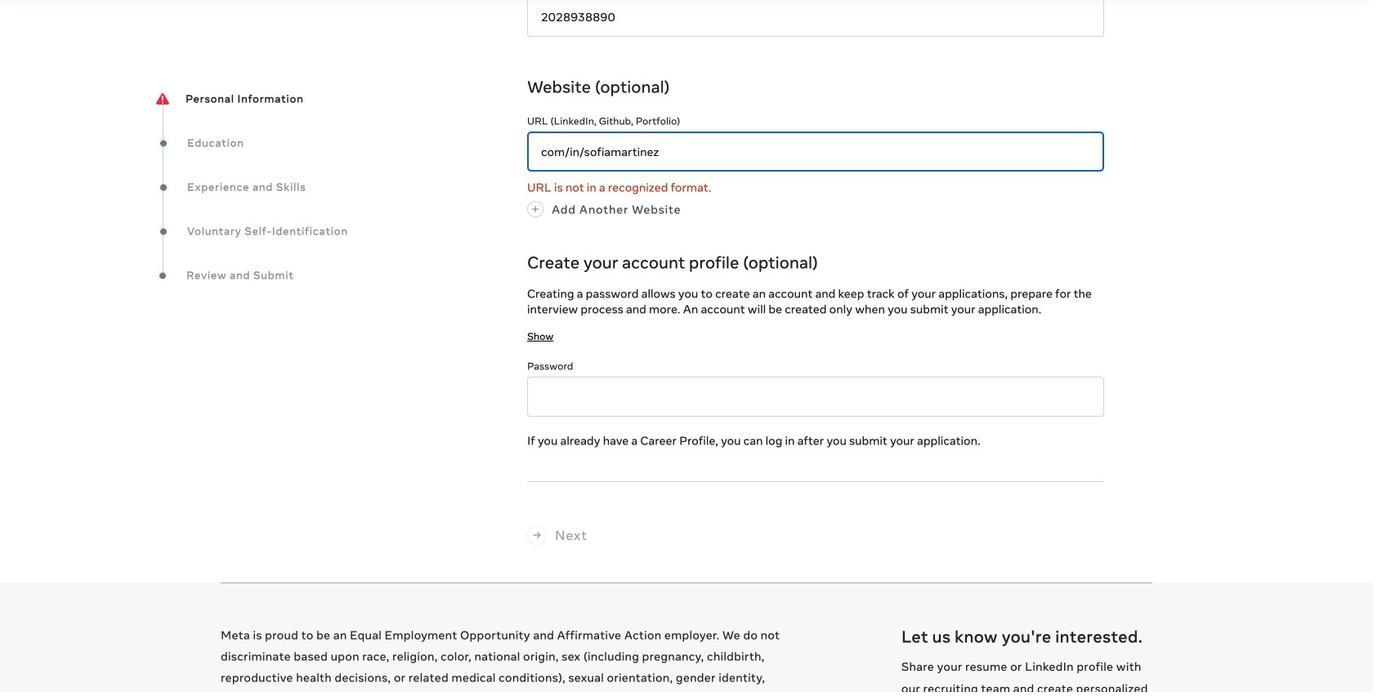 Task type: locate. For each thing, give the bounding box(es) containing it.
Phone text field
[[527, 0, 1104, 37]]

None password field
[[527, 377, 1104, 417]]



Task type: describe. For each thing, give the bounding box(es) containing it.
URL (LinkedIn, Github, Portfolio) text field
[[527, 132, 1104, 172]]



Task type: vqa. For each thing, say whether or not it's contained in the screenshot.
'Password Field'
yes



